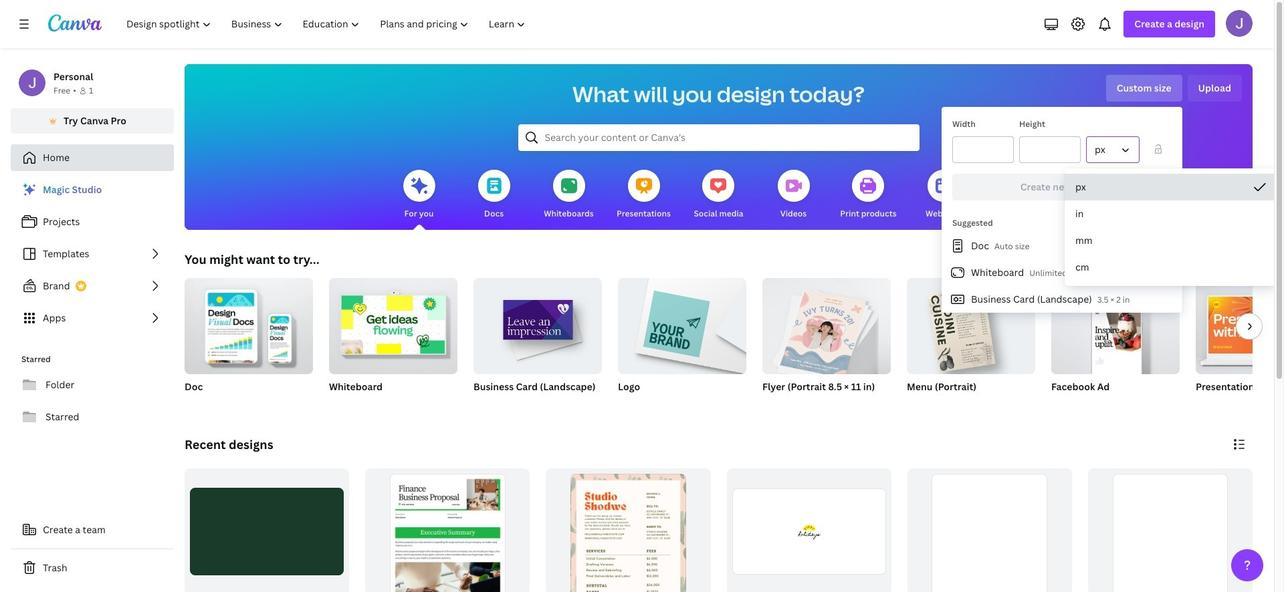 Task type: vqa. For each thing, say whether or not it's contained in the screenshot.
button
no



Task type: locate. For each thing, give the bounding box(es) containing it.
Search search field
[[545, 125, 893, 151]]

2 option from the top
[[1065, 201, 1279, 227]]

top level navigation element
[[118, 11, 538, 37]]

None search field
[[518, 124, 920, 151]]

Units: px button
[[1087, 136, 1140, 163]]

list
[[11, 177, 174, 332], [942, 233, 1183, 313]]

option
[[1065, 174, 1279, 201], [1065, 201, 1279, 227], [1065, 227, 1279, 254], [1065, 254, 1279, 281]]

None number field
[[961, 137, 1006, 163], [1028, 137, 1073, 163], [961, 137, 1006, 163], [1028, 137, 1073, 163]]

units: px list box
[[1065, 174, 1279, 281]]

group
[[329, 273, 458, 411], [329, 273, 458, 375], [474, 273, 602, 411], [474, 273, 602, 375], [618, 273, 747, 411], [618, 273, 747, 375], [763, 273, 891, 411], [763, 273, 891, 379], [185, 278, 313, 411], [907, 278, 1036, 411], [907, 278, 1036, 375], [1052, 278, 1180, 411], [1052, 278, 1180, 375], [1196, 278, 1285, 411], [1196, 278, 1285, 375], [365, 469, 530, 593], [546, 469, 711, 593], [727, 469, 892, 593], [908, 469, 1072, 593], [1088, 469, 1253, 593]]



Task type: describe. For each thing, give the bounding box(es) containing it.
4 option from the top
[[1065, 254, 1279, 281]]

jacob simon image
[[1226, 10, 1253, 37]]

1 horizontal spatial list
[[942, 233, 1183, 313]]

0 horizontal spatial list
[[11, 177, 174, 332]]

3 option from the top
[[1065, 227, 1279, 254]]

1 option from the top
[[1065, 174, 1279, 201]]



